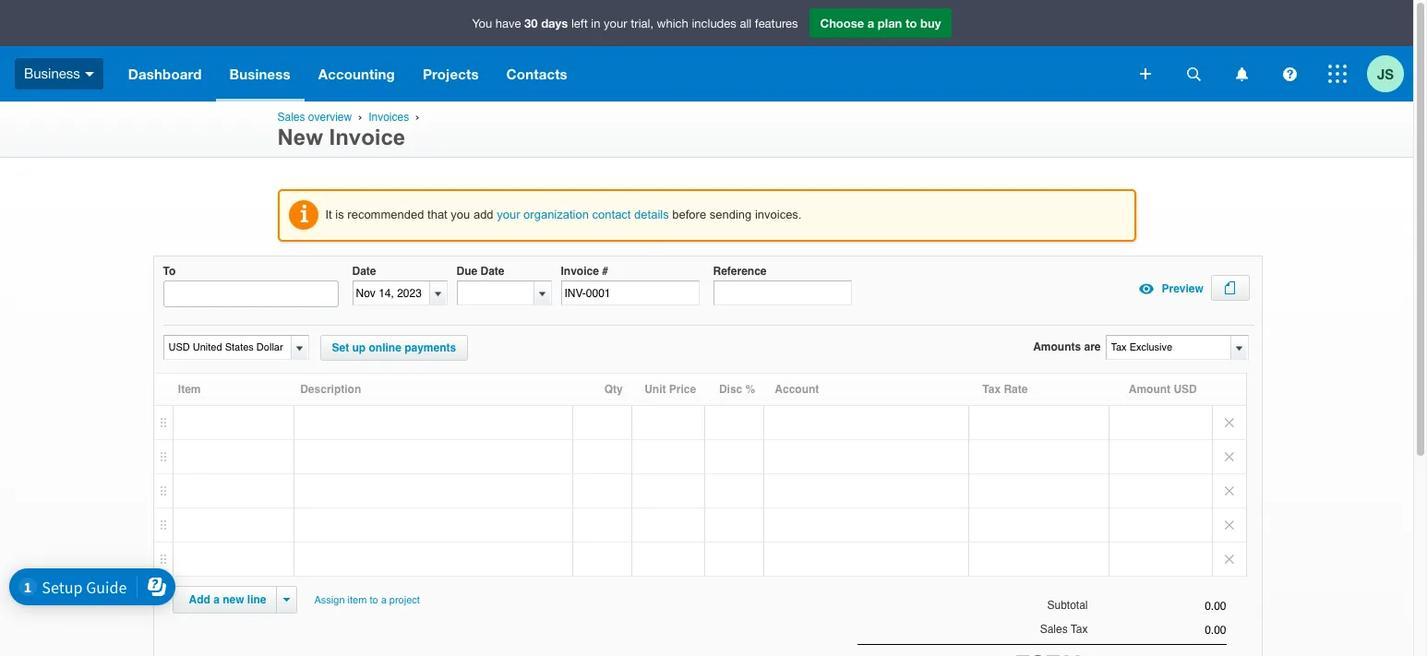 Task type: vqa. For each thing, say whether or not it's contained in the screenshot.
leftmost to
yes



Task type: locate. For each thing, give the bounding box(es) containing it.
your for that
[[497, 208, 520, 222]]

usd
[[1174, 383, 1197, 396]]

have
[[496, 17, 521, 30]]

which
[[657, 17, 689, 30]]

%
[[746, 383, 755, 396]]

1 horizontal spatial to
[[906, 16, 917, 30]]

invoice down invoices
[[329, 125, 405, 150]]

business button
[[0, 46, 114, 102]]

business button
[[216, 46, 304, 102]]

set
[[332, 342, 349, 355]]

0 vertical spatial to
[[906, 16, 917, 30]]

contacts button
[[493, 46, 581, 102]]

sales tax
[[1040, 624, 1088, 636]]

›
[[358, 111, 362, 123], [416, 111, 419, 123]]

banner
[[0, 0, 1413, 102]]

projects button
[[409, 46, 493, 102]]

buy
[[920, 16, 941, 30]]

0 horizontal spatial ›
[[358, 111, 362, 123]]

tax left rate on the bottom of page
[[983, 383, 1001, 396]]

sending
[[710, 208, 752, 222]]

date
[[352, 265, 376, 278], [481, 265, 505, 278]]

business inside dropdown button
[[229, 66, 291, 82]]

disc
[[719, 383, 743, 396]]

are
[[1084, 341, 1101, 354]]

invoices.
[[755, 208, 802, 222]]

navigation
[[114, 46, 1127, 102]]

set up online payments
[[332, 342, 456, 355]]

1 horizontal spatial date
[[481, 265, 505, 278]]

to
[[163, 265, 176, 278]]

None text field
[[164, 336, 288, 359], [1106, 336, 1230, 359], [1088, 624, 1226, 637], [164, 336, 288, 359], [1106, 336, 1230, 359], [1088, 624, 1226, 637]]

a left project
[[381, 595, 387, 607]]

includes
[[692, 17, 737, 30]]

contact
[[592, 208, 631, 222]]

1 vertical spatial to
[[370, 595, 378, 607]]

0 horizontal spatial business
[[24, 65, 80, 81]]

due date
[[457, 265, 505, 278]]

2 › from the left
[[416, 111, 419, 123]]

it is recommended that you add your organization contact details before sending invoices.
[[325, 208, 802, 222]]

your
[[604, 17, 627, 30], [497, 208, 520, 222]]

1 horizontal spatial your
[[604, 17, 627, 30]]

0 horizontal spatial invoice
[[329, 125, 405, 150]]

tax
[[983, 383, 1001, 396], [1071, 624, 1088, 636]]

is
[[335, 208, 344, 222]]

organization
[[524, 208, 589, 222]]

days
[[541, 16, 568, 30]]

› right invoices
[[416, 111, 419, 123]]

0 horizontal spatial a
[[213, 594, 220, 607]]

1 horizontal spatial tax
[[1071, 624, 1088, 636]]

choose
[[820, 16, 864, 30]]

1 horizontal spatial business
[[229, 66, 291, 82]]

svg image
[[1236, 67, 1248, 81], [1283, 67, 1297, 81], [1140, 68, 1151, 79], [85, 72, 94, 76]]

invoice
[[329, 125, 405, 150], [561, 265, 599, 278]]

add
[[474, 208, 494, 222]]

up
[[352, 342, 366, 355]]

to right item
[[370, 595, 378, 607]]

invoice left #
[[561, 265, 599, 278]]

to
[[906, 16, 917, 30], [370, 595, 378, 607]]

set up online payments link
[[320, 335, 468, 361]]

it
[[325, 208, 332, 222]]

delete line item image
[[1213, 406, 1246, 440], [1213, 475, 1246, 508], [1213, 509, 1246, 542], [1213, 543, 1246, 576]]

to left buy
[[906, 16, 917, 30]]

0 vertical spatial sales
[[277, 111, 305, 124]]

banner containing js
[[0, 0, 1413, 102]]

invoices
[[369, 111, 409, 124]]

0 horizontal spatial date
[[352, 265, 376, 278]]

accounting button
[[304, 46, 409, 102]]

sales up new
[[277, 111, 305, 124]]

new
[[223, 594, 244, 607]]

sales overview › invoices › new invoice
[[277, 111, 423, 150]]

js
[[1377, 65, 1394, 82]]

a left plan
[[868, 16, 874, 30]]

js button
[[1367, 46, 1413, 102]]

business
[[24, 65, 80, 81], [229, 66, 291, 82]]

30
[[524, 16, 538, 30]]

0 horizontal spatial your
[[497, 208, 520, 222]]

unit
[[645, 383, 666, 396]]

0 horizontal spatial to
[[370, 595, 378, 607]]

item
[[178, 383, 201, 396]]

plan
[[878, 16, 902, 30]]

reference
[[713, 265, 767, 278]]

overview
[[308, 111, 352, 124]]

svg image
[[1328, 65, 1347, 83], [1187, 67, 1201, 81]]

sales
[[277, 111, 305, 124], [1040, 624, 1068, 636]]

item
[[348, 595, 367, 607]]

0 horizontal spatial tax
[[983, 383, 1001, 396]]

svg image inside business popup button
[[85, 72, 94, 76]]

1 vertical spatial sales
[[1040, 624, 1068, 636]]

1 horizontal spatial sales
[[1040, 624, 1068, 636]]

0 horizontal spatial sales
[[277, 111, 305, 124]]

date up the due date text field on the top left
[[481, 265, 505, 278]]

you
[[472, 17, 492, 30]]

your inside you have 30 days left in your trial, which includes all features
[[604, 17, 627, 30]]

sales down "subtotal"
[[1040, 624, 1068, 636]]

None text field
[[1088, 600, 1226, 613], [1088, 652, 1226, 656], [1088, 600, 1226, 613], [1088, 652, 1226, 656]]

invoice #
[[561, 265, 608, 278]]

your right in at the top left of the page
[[604, 17, 627, 30]]

features
[[755, 17, 798, 30]]

› left invoices
[[358, 111, 362, 123]]

date up date 'text field'
[[352, 265, 376, 278]]

2 horizontal spatial a
[[868, 16, 874, 30]]

1 vertical spatial your
[[497, 208, 520, 222]]

a left new
[[213, 594, 220, 607]]

add a new line link
[[178, 587, 277, 613]]

0 vertical spatial invoice
[[329, 125, 405, 150]]

1 horizontal spatial svg image
[[1328, 65, 1347, 83]]

1 horizontal spatial ›
[[416, 111, 419, 123]]

your right add
[[497, 208, 520, 222]]

1 horizontal spatial invoice
[[561, 265, 599, 278]]

Invoice # text field
[[561, 281, 699, 306]]

your organization contact details link
[[497, 208, 669, 222]]

sales for sales overview › invoices › new invoice
[[277, 111, 305, 124]]

add a new line
[[189, 594, 266, 607]]

sales inside the sales overview › invoices › new invoice
[[277, 111, 305, 124]]

4 delete line item image from the top
[[1213, 543, 1246, 576]]

a
[[868, 16, 874, 30], [213, 594, 220, 607], [381, 595, 387, 607]]

price
[[669, 383, 696, 396]]

choose a plan to buy
[[820, 16, 941, 30]]

rate
[[1004, 383, 1028, 396]]

0 horizontal spatial svg image
[[1187, 67, 1201, 81]]

that
[[427, 208, 448, 222]]

sales for sales tax
[[1040, 624, 1068, 636]]

tax down "subtotal"
[[1071, 624, 1088, 636]]

0 vertical spatial tax
[[983, 383, 1001, 396]]

0 vertical spatial your
[[604, 17, 627, 30]]



Task type: describe. For each thing, give the bounding box(es) containing it.
new
[[277, 125, 323, 150]]

recommended
[[347, 208, 424, 222]]

a for plan
[[868, 16, 874, 30]]

trial,
[[631, 17, 654, 30]]

your for days
[[604, 17, 627, 30]]

before
[[672, 208, 706, 222]]

description
[[300, 383, 361, 396]]

sales overview link
[[277, 111, 352, 124]]

details
[[634, 208, 669, 222]]

tax rate
[[983, 383, 1028, 396]]

assign
[[314, 595, 345, 607]]

dashboard link
[[114, 46, 216, 102]]

payments
[[405, 342, 456, 355]]

invoice inside the sales overview › invoices › new invoice
[[329, 125, 405, 150]]

Date text field
[[353, 282, 430, 305]]

accounting
[[318, 66, 395, 82]]

disc %
[[719, 383, 755, 396]]

Reference text field
[[713, 281, 852, 306]]

more add line options... image
[[283, 598, 290, 602]]

subtotal
[[1047, 599, 1088, 612]]

you
[[451, 208, 470, 222]]

3 delete line item image from the top
[[1213, 509, 1246, 542]]

invoices link
[[369, 111, 409, 124]]

preview
[[1162, 282, 1204, 295]]

1 › from the left
[[358, 111, 362, 123]]

#
[[602, 265, 608, 278]]

qty
[[604, 383, 623, 396]]

amounts are
[[1033, 341, 1101, 354]]

1 date from the left
[[352, 265, 376, 278]]

all
[[740, 17, 752, 30]]

preview link
[[1132, 275, 1204, 303]]

online
[[369, 342, 401, 355]]

1 delete line item image from the top
[[1213, 406, 1246, 440]]

2 date from the left
[[481, 265, 505, 278]]

line
[[247, 594, 266, 607]]

amounts
[[1033, 341, 1081, 354]]

contacts
[[506, 66, 568, 82]]

1 horizontal spatial a
[[381, 595, 387, 607]]

2 delete line item image from the top
[[1213, 475, 1246, 508]]

delete line item image
[[1213, 441, 1246, 474]]

navigation containing dashboard
[[114, 46, 1127, 102]]

amount usd
[[1129, 383, 1197, 396]]

in
[[591, 17, 601, 30]]

1 vertical spatial invoice
[[561, 265, 599, 278]]

projects
[[423, 66, 479, 82]]

account
[[775, 383, 819, 396]]

1 vertical spatial tax
[[1071, 624, 1088, 636]]

assign item to a project
[[314, 595, 420, 607]]

add
[[189, 594, 210, 607]]

a for new
[[213, 594, 220, 607]]

project
[[389, 595, 420, 607]]

business inside popup button
[[24, 65, 80, 81]]

Due Date text field
[[457, 282, 534, 305]]

due
[[457, 265, 477, 278]]

amount
[[1129, 383, 1171, 396]]

unit price
[[645, 383, 696, 396]]

dashboard
[[128, 66, 202, 82]]

you have 30 days left in your trial, which includes all features
[[472, 16, 798, 30]]

left
[[571, 17, 588, 30]]

assign item to a project link
[[306, 586, 428, 615]]



